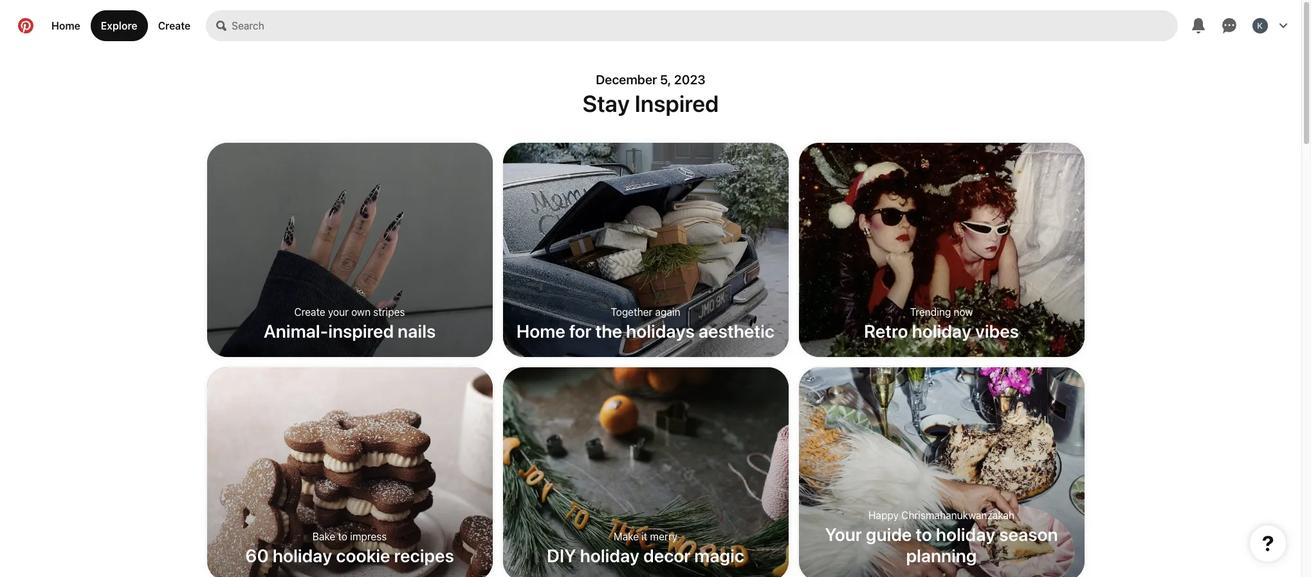 Task type: describe. For each thing, give the bounding box(es) containing it.
diy
[[547, 545, 576, 566]]

60
[[245, 545, 269, 566]]

planning
[[907, 545, 977, 566]]

together again home for the holidays aesthetic
[[517, 306, 775, 342]]

bake
[[313, 531, 336, 543]]

to inside bake to impress 60 holiday cookie recipes
[[338, 531, 348, 543]]

retro
[[865, 321, 909, 342]]

guide
[[866, 524, 912, 545]]

cookie
[[336, 545, 390, 566]]

home inside together again home for the holidays aesthetic
[[517, 321, 566, 342]]

your
[[328, 306, 349, 318]]

make it merry diy holiday decor magic
[[547, 531, 745, 566]]

create link
[[148, 10, 201, 41]]

december 5, 2023 stay inspired
[[583, 72, 719, 117]]

5,
[[660, 72, 672, 87]]

holiday inside bake to impress 60 holiday cookie recipes
[[273, 545, 332, 566]]

bake to impress 60 holiday cookie recipes
[[245, 531, 454, 566]]

make
[[614, 531, 639, 543]]

together
[[611, 306, 653, 318]]

holidays
[[626, 321, 695, 342]]

0 vertical spatial home
[[51, 20, 80, 32]]

Search text field
[[232, 10, 1179, 41]]

holiday inside make it merry diy holiday decor magic
[[580, 545, 640, 566]]

create for create your own stripes animal-inspired nails
[[294, 306, 326, 318]]

holiday inside the happy chrismahanukwanzakah your guide to holiday season planning
[[936, 524, 996, 545]]

stripes
[[374, 306, 405, 318]]

recipes
[[394, 545, 454, 566]]

trending now retro holiday vibes
[[865, 306, 1020, 342]]



Task type: locate. For each thing, give the bounding box(es) containing it.
1 vertical spatial create
[[294, 306, 326, 318]]

2023
[[674, 72, 706, 87]]

now
[[954, 306, 974, 318]]

home link
[[41, 10, 91, 41]]

holiday down chrismahanukwanzakah
[[936, 524, 996, 545]]

to right guide
[[916, 524, 933, 545]]

nails
[[398, 321, 436, 342]]

holiday down trending
[[912, 321, 972, 342]]

season
[[1000, 524, 1059, 545]]

kendall parks image
[[1253, 18, 1269, 33]]

again
[[656, 306, 681, 318]]

to right bake
[[338, 531, 348, 543]]

home
[[51, 20, 80, 32], [517, 321, 566, 342]]

inspired
[[328, 321, 394, 342]]

search icon image
[[216, 21, 227, 31]]

explore link
[[91, 10, 148, 41]]

0 horizontal spatial create
[[158, 20, 191, 32]]

animal-
[[264, 321, 328, 342]]

to
[[916, 524, 933, 545], [338, 531, 348, 543]]

create for create
[[158, 20, 191, 32]]

1 vertical spatial home
[[517, 321, 566, 342]]

0 horizontal spatial home
[[51, 20, 80, 32]]

for
[[570, 321, 592, 342]]

trending
[[911, 306, 952, 318]]

happy
[[869, 510, 899, 521]]

0 vertical spatial create
[[158, 20, 191, 32]]

merry
[[650, 531, 678, 543]]

create left search icon
[[158, 20, 191, 32]]

create inside create your own stripes animal-inspired nails
[[294, 306, 326, 318]]

1 horizontal spatial home
[[517, 321, 566, 342]]

it
[[642, 531, 648, 543]]

to inside the happy chrismahanukwanzakah your guide to holiday season planning
[[916, 524, 933, 545]]

your
[[825, 524, 863, 545]]

inspired
[[635, 89, 719, 117]]

holiday
[[912, 321, 972, 342], [936, 524, 996, 545], [273, 545, 332, 566], [580, 545, 640, 566]]

stay
[[583, 89, 630, 117]]

aesthetic
[[699, 321, 775, 342]]

home left explore link
[[51, 20, 80, 32]]

happy chrismahanukwanzakah your guide to holiday season planning
[[825, 510, 1059, 566]]

own
[[352, 306, 371, 318]]

chrismahanukwanzakah
[[902, 510, 1015, 521]]

create
[[158, 20, 191, 32], [294, 306, 326, 318]]

0 horizontal spatial to
[[338, 531, 348, 543]]

1 horizontal spatial to
[[916, 524, 933, 545]]

magic
[[695, 545, 745, 566]]

holiday inside the 'trending now retro holiday vibes'
[[912, 321, 972, 342]]

holiday down bake
[[273, 545, 332, 566]]

impress
[[350, 531, 387, 543]]

create up animal-
[[294, 306, 326, 318]]

december
[[596, 72, 658, 87]]

decor
[[644, 545, 691, 566]]

1 horizontal spatial create
[[294, 306, 326, 318]]

the
[[596, 321, 622, 342]]

holiday down the make
[[580, 545, 640, 566]]

explore
[[101, 20, 137, 32]]

create your own stripes animal-inspired nails
[[264, 306, 436, 342]]

create inside "link"
[[158, 20, 191, 32]]

home left for on the bottom of page
[[517, 321, 566, 342]]

vibes
[[976, 321, 1020, 342]]



Task type: vqa. For each thing, say whether or not it's contained in the screenshot.
for
yes



